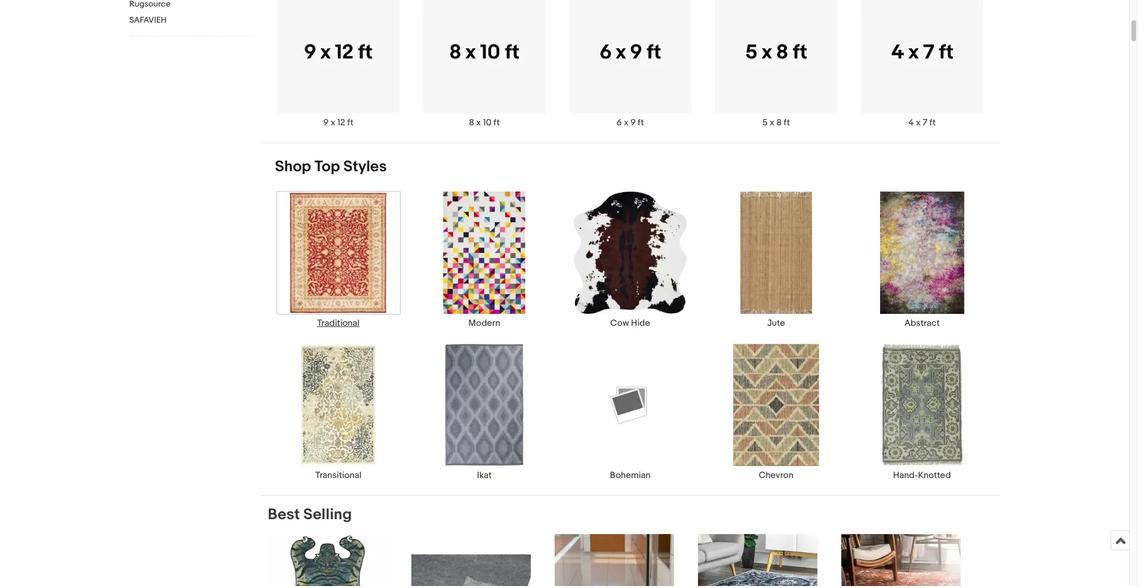 Task type: locate. For each thing, give the bounding box(es) containing it.
ft right 6
[[638, 117, 644, 128]]

8
[[469, 117, 474, 128], [777, 117, 782, 128]]

1 horizontal spatial 9
[[631, 117, 636, 128]]

2 x from the left
[[476, 117, 481, 128]]

ottomanson 22 x 53 inch siesta 100 dollar bill non-slip area rug runner image
[[555, 535, 674, 586]]

bohemian link
[[557, 343, 703, 481]]

x right 5
[[770, 117, 775, 128]]

hand-knotted link
[[849, 343, 995, 481]]

x left 10
[[476, 117, 481, 128]]

ft
[[347, 117, 353, 128], [494, 117, 500, 128], [638, 117, 644, 128], [784, 117, 790, 128], [930, 117, 936, 128]]

ft right 12
[[347, 117, 353, 128]]

ft right 10
[[494, 117, 500, 128]]

1 ft from the left
[[347, 117, 353, 128]]

3 x from the left
[[624, 117, 629, 128]]

x right 6
[[624, 117, 629, 128]]

2 ft from the left
[[494, 117, 500, 128]]

chevron
[[759, 470, 794, 481]]

ft inside 'link'
[[930, 117, 936, 128]]

x left 7
[[916, 117, 921, 128]]

foss cp45n41pj1vh 6x8 ft area rug - gray image
[[411, 535, 531, 586]]

selling
[[303, 506, 352, 524]]

x inside 'link'
[[916, 117, 921, 128]]

cow hide link
[[557, 191, 703, 329]]

8 left 10
[[469, 117, 474, 128]]

9
[[323, 117, 329, 128], [631, 117, 636, 128]]

8 x 10 ft
[[469, 117, 500, 128]]

9 x 12 ft link
[[265, 0, 411, 128]]

5 x from the left
[[916, 117, 921, 128]]

shop
[[275, 157, 311, 176]]

0 horizontal spatial 9
[[323, 117, 329, 128]]

best selling
[[268, 506, 352, 524]]

nuloom transitional tribal melange pharoe aztec geo border orange 6' 7" x 9' image
[[841, 535, 961, 586]]

ft right 7
[[930, 117, 936, 128]]

5 x 8 ft link
[[703, 0, 849, 128]]

0 horizontal spatial 8
[[469, 117, 474, 128]]

4 x 7 ft
[[909, 117, 936, 128]]

ft right 5
[[784, 117, 790, 128]]

7
[[923, 117, 928, 128]]

3 ft from the left
[[638, 117, 644, 128]]

nuloom maryanne medallion area rug 5' x 8' blue image
[[698, 535, 817, 586]]

1 8 from the left
[[469, 117, 474, 128]]

10
[[483, 117, 492, 128]]

x for 4
[[916, 117, 921, 128]]

x left 12
[[331, 117, 335, 128]]

4 x from the left
[[770, 117, 775, 128]]

9 left 12
[[323, 117, 329, 128]]

8 right 5
[[777, 117, 782, 128]]

ikat link
[[411, 343, 557, 481]]

abstract
[[905, 318, 940, 329]]

1 x from the left
[[331, 117, 335, 128]]

x
[[331, 117, 335, 128], [476, 117, 481, 128], [624, 117, 629, 128], [770, 117, 775, 128], [916, 117, 921, 128]]

cow hide
[[610, 318, 650, 329]]

1 9 from the left
[[323, 117, 329, 128]]

hand-knotted
[[893, 470, 951, 481]]

6
[[617, 117, 622, 128]]

knotted
[[918, 470, 951, 481]]

traditional link
[[265, 191, 411, 329]]

2 8 from the left
[[777, 117, 782, 128]]

6 x 9 ft
[[617, 117, 644, 128]]

bohemian
[[610, 470, 651, 481]]

transitional
[[315, 470, 362, 481]]

4 ft from the left
[[784, 117, 790, 128]]

x for 5
[[770, 117, 775, 128]]

1 horizontal spatial 8
[[777, 117, 782, 128]]

modern link
[[411, 191, 557, 329]]

9 right 6
[[631, 117, 636, 128]]

best
[[268, 506, 300, 524]]

5 ft from the left
[[930, 117, 936, 128]]

abstract link
[[849, 191, 995, 329]]



Task type: vqa. For each thing, say whether or not it's contained in the screenshot.
bids
no



Task type: describe. For each thing, give the bounding box(es) containing it.
modern
[[468, 318, 500, 329]]

chevron link
[[703, 343, 849, 481]]

ft for 6 x 9 ft
[[638, 117, 644, 128]]

4
[[909, 117, 914, 128]]

hand-
[[893, 470, 918, 481]]

5
[[763, 117, 768, 128]]

ft for 5 x 8 ft
[[784, 117, 790, 128]]

top
[[315, 157, 340, 176]]

traditional
[[317, 318, 360, 329]]

styles
[[343, 157, 387, 176]]

12
[[337, 117, 345, 128]]

x for 9
[[331, 117, 335, 128]]

2 9 from the left
[[631, 117, 636, 128]]

safavieh link
[[129, 15, 252, 26]]

ikat
[[477, 470, 492, 481]]

6 x 9 ft link
[[557, 0, 703, 128]]

x for 6
[[624, 117, 629, 128]]

4 x 7 ft link
[[849, 0, 995, 128]]

9 x 12 ft
[[323, 117, 353, 128]]

ft for 4 x 7 ft
[[930, 117, 936, 128]]

transitional link
[[265, 343, 411, 481]]

loloi feroz 5'-0" '-6" teal area rugs ferofer-03te005076 image
[[268, 535, 387, 586]]

jute link
[[703, 191, 849, 329]]

8 x 10 ft link
[[411, 0, 557, 128]]

shop top styles
[[275, 157, 387, 176]]

safavieh
[[129, 15, 167, 25]]

cow
[[610, 318, 629, 329]]

ft for 8 x 10 ft
[[494, 117, 500, 128]]

x for 8
[[476, 117, 481, 128]]

ft for 9 x 12 ft
[[347, 117, 353, 128]]

jute
[[767, 318, 785, 329]]

5 x 8 ft
[[763, 117, 790, 128]]

hide
[[631, 318, 650, 329]]



